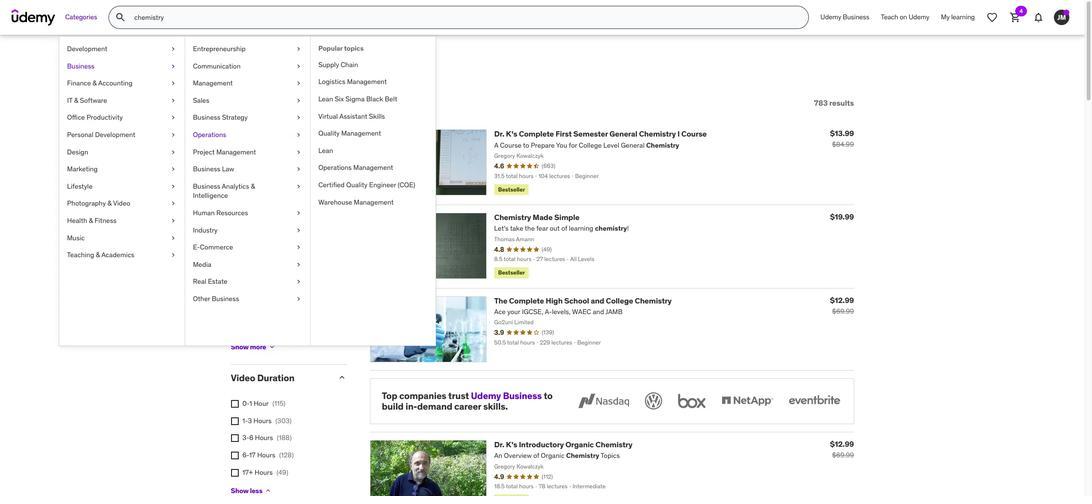 Task type: locate. For each thing, give the bounding box(es) containing it.
3-
[[243, 434, 249, 442]]

& right 4.5
[[289, 164, 294, 173]]

1 vertical spatial lean
[[319, 146, 333, 155]]

business down project
[[193, 165, 220, 173]]

management down certified quality engineer (cqe) link
[[354, 198, 394, 206]]

jm
[[1058, 13, 1067, 22]]

xsmall image for operations
[[295, 130, 303, 140]]

business strategy link
[[185, 109, 310, 126]]

teach on udemy link
[[876, 6, 936, 29]]

show inside button
[[231, 343, 249, 351]]

hours right 6
[[255, 434, 273, 442]]

1 vertical spatial dr.
[[494, 440, 505, 449]]

& right "health"
[[89, 216, 93, 225]]

to build in-demand career skills.
[[382, 390, 553, 412]]

0 vertical spatial k's
[[506, 129, 518, 139]]

dr. k's introductory organic chemistry link
[[494, 440, 633, 449]]

operations up certified
[[319, 163, 352, 172]]

hours for 6-17 hours
[[257, 451, 275, 459]]

development down office productivity link
[[95, 130, 135, 139]]

business law link
[[185, 161, 310, 178]]

783 results status
[[815, 98, 855, 108]]

show less
[[231, 486, 263, 495]]

small image
[[337, 138, 347, 147]]

lean left six
[[319, 95, 333, 103]]

& right 'teaching'
[[96, 251, 100, 259]]

1 show from the top
[[231, 343, 249, 351]]

chemistry left i
[[639, 129, 676, 139]]

entrepreneurship link
[[185, 41, 310, 58]]

0 horizontal spatial quality
[[319, 129, 340, 138]]

1 dr. from the top
[[494, 129, 505, 139]]

0 vertical spatial dr.
[[494, 129, 505, 139]]

results for 783 results
[[830, 98, 855, 108]]

783 for 783 results for "chemistry"
[[231, 57, 259, 77]]

0 vertical spatial lean
[[319, 95, 333, 103]]

1 horizontal spatial operations
[[319, 163, 352, 172]]

(188)
[[277, 434, 292, 442]]

0 vertical spatial operations
[[193, 130, 226, 139]]

0 vertical spatial quality
[[319, 129, 340, 138]]

show less button
[[231, 481, 272, 496]]

quality
[[319, 129, 340, 138], [346, 180, 368, 189]]

first
[[556, 129, 572, 139]]

& for photography & video
[[108, 199, 112, 208]]

& right it
[[74, 96, 78, 105]]

my learning
[[942, 13, 975, 21]]

xsmall image inside communication link
[[295, 62, 303, 71]]

xsmall image inside business strategy link
[[295, 113, 303, 123]]

results up "$13.99"
[[830, 98, 855, 108]]

finance & accounting
[[67, 79, 133, 87]]

management for operations management
[[354, 163, 393, 172]]

lifestyle link
[[59, 178, 185, 195]]

operations for operations
[[193, 130, 226, 139]]

hours right the 17
[[257, 451, 275, 459]]

0 vertical spatial results
[[262, 57, 312, 77]]

xsmall image inside business law link
[[295, 165, 303, 174]]

media link
[[185, 256, 310, 273]]

2 show from the top
[[231, 486, 249, 495]]

2 vertical spatial up
[[295, 216, 303, 224]]

course
[[682, 129, 707, 139]]

1 vertical spatial results
[[830, 98, 855, 108]]

$69.99 for the complete high school and college chemistry
[[833, 307, 855, 315]]

lifestyle
[[67, 182, 93, 191]]

show left more
[[231, 343, 249, 351]]

video down lifestyle link
[[113, 199, 130, 208]]

management up law at the top of page
[[216, 147, 256, 156]]

management for project management
[[216, 147, 256, 156]]

dr.
[[494, 129, 505, 139], [494, 440, 505, 449]]

português
[[243, 340, 274, 349]]

real estate link
[[185, 273, 310, 291]]

management down supply chain link
[[347, 77, 387, 86]]

warehouse management link
[[311, 194, 436, 211]]

0 horizontal spatial 783
[[231, 57, 259, 77]]

law
[[222, 165, 234, 173]]

categories
[[65, 13, 97, 21]]

(115)
[[273, 399, 286, 408]]

3.0 & up (571)
[[278, 216, 321, 224]]

software
[[80, 96, 107, 105]]

video up 0-
[[231, 372, 255, 384]]

1 vertical spatial k's
[[506, 440, 518, 449]]

& right analytics
[[251, 182, 255, 191]]

nasdaq image
[[576, 390, 632, 411]]

xsmall image for it & software
[[169, 96, 177, 105]]

xsmall image inside media 'link'
[[295, 260, 303, 269]]

1 $69.99 from the top
[[833, 307, 855, 315]]

0 vertical spatial $12.99 $69.99
[[831, 295, 855, 315]]

management down communication
[[193, 79, 233, 87]]

business down sales
[[193, 113, 220, 122]]

(cqe)
[[398, 180, 416, 189]]

(571)
[[307, 216, 321, 224]]

other
[[193, 294, 210, 303]]

business inside "link"
[[67, 62, 94, 70]]

e-commerce
[[193, 243, 233, 252]]

top
[[382, 390, 398, 401]]

up left (272)
[[295, 164, 303, 173]]

office productivity
[[67, 113, 123, 122]]

1 $12.99 from the top
[[831, 295, 855, 305]]

small image
[[337, 373, 347, 382]]

xsmall image inside industry link
[[295, 226, 303, 235]]

0 vertical spatial $69.99
[[833, 307, 855, 315]]

2 k's from the top
[[506, 440, 518, 449]]

business up intelligence
[[193, 182, 220, 191]]

0 vertical spatial complete
[[519, 129, 554, 139]]

xsmall image inside it & software link
[[169, 96, 177, 105]]

0 horizontal spatial results
[[262, 57, 312, 77]]

1 vertical spatial quality
[[346, 180, 368, 189]]

xsmall image inside show less button
[[265, 487, 272, 495]]

xsmall image inside marketing link
[[169, 165, 177, 174]]

0 horizontal spatial operations
[[193, 130, 226, 139]]

language button
[[231, 244, 329, 256]]

shopping cart with 4 items image
[[1010, 12, 1022, 23]]

business link
[[59, 58, 185, 75]]

1 vertical spatial operations
[[319, 163, 352, 172]]

1 k's from the top
[[506, 129, 518, 139]]

1 vertical spatial $12.99 $69.99
[[831, 439, 855, 460]]

lean left small image
[[319, 146, 333, 155]]

2 dr. from the top
[[494, 440, 505, 449]]

lean six sigma black belt
[[319, 95, 397, 103]]

udemy business link left to
[[471, 390, 542, 401]]

business up finance
[[67, 62, 94, 70]]

xsmall image inside other business link
[[295, 294, 303, 304]]

management down lean link
[[354, 163, 393, 172]]

academics
[[101, 251, 135, 259]]

results left the for
[[262, 57, 312, 77]]

logistics management link
[[311, 74, 436, 91]]

"chemistry"
[[339, 57, 427, 77]]

virtual
[[319, 112, 338, 120]]

0 vertical spatial up
[[295, 164, 303, 173]]

& right finance
[[93, 79, 97, 87]]

management for quality management
[[341, 129, 381, 138]]

& up fitness
[[108, 199, 112, 208]]

udemy
[[821, 13, 842, 21], [909, 13, 930, 21], [471, 390, 501, 401]]

xsmall image inside human resources link
[[295, 208, 303, 218]]

2 $69.99 from the top
[[833, 451, 855, 460]]

photography & video
[[67, 199, 130, 208]]

certified quality engineer (cqe)
[[319, 180, 416, 189]]

up left (571) at the left top of the page
[[295, 216, 303, 224]]

1 horizontal spatial 783
[[815, 98, 828, 108]]

warehouse management
[[319, 198, 394, 206]]

2 $12.99 from the top
[[831, 439, 855, 449]]

design link
[[59, 144, 185, 161]]

& right "3.0"
[[290, 216, 294, 224]]

business
[[843, 13, 870, 21], [67, 62, 94, 70], [193, 113, 220, 122], [193, 165, 220, 173], [193, 182, 220, 191], [212, 294, 239, 303], [503, 390, 542, 401]]

1 vertical spatial development
[[95, 130, 135, 139]]

communication link
[[185, 58, 310, 75]]

1 vertical spatial udemy business link
[[471, 390, 542, 401]]

0 vertical spatial 783
[[231, 57, 259, 77]]

lean
[[319, 95, 333, 103], [319, 146, 333, 155]]

1 horizontal spatial udemy
[[821, 13, 842, 21]]

xsmall image inside show more button
[[268, 343, 276, 351]]

skills.
[[483, 401, 508, 412]]

&
[[93, 79, 97, 87], [74, 96, 78, 105], [289, 164, 294, 173], [290, 181, 294, 190], [251, 182, 255, 191], [108, 199, 112, 208], [290, 216, 294, 224], [89, 216, 93, 225], [96, 251, 100, 259]]

xsmall image inside teaching & academics link
[[169, 251, 177, 260]]

music
[[67, 233, 85, 242]]

xsmall image inside e-commerce link
[[295, 243, 303, 252]]

$69.99 for dr. k's introductory organic chemistry
[[833, 451, 855, 460]]

show for show less
[[231, 486, 249, 495]]

1 $12.99 $69.99 from the top
[[831, 295, 855, 315]]

teaching & academics link
[[59, 247, 185, 264]]

1 vertical spatial video
[[231, 372, 255, 384]]

complete left the first
[[519, 129, 554, 139]]

1 vertical spatial show
[[231, 486, 249, 495]]

1 vertical spatial 783
[[815, 98, 828, 108]]

xsmall image inside entrepreneurship "link"
[[295, 44, 303, 54]]

udemy business link left teach
[[815, 6, 876, 29]]

my learning link
[[936, 6, 981, 29]]

industry
[[193, 226, 218, 234]]

0-1 hour (115)
[[243, 399, 286, 408]]

xsmall image
[[169, 44, 177, 54], [169, 62, 177, 71], [295, 62, 303, 71], [295, 79, 303, 88], [295, 96, 303, 105], [169, 113, 177, 123], [295, 147, 303, 157], [169, 165, 177, 174], [169, 182, 177, 191], [295, 182, 303, 191], [295, 226, 303, 235], [169, 233, 177, 243], [295, 243, 303, 252], [231, 272, 239, 280], [295, 277, 303, 287], [295, 294, 303, 304], [231, 307, 239, 314], [231, 324, 239, 332], [231, 400, 239, 408], [231, 417, 239, 425], [231, 435, 239, 442], [231, 469, 239, 477]]

show left less
[[231, 486, 249, 495]]

chemistry right organic
[[596, 440, 633, 449]]

xsmall image inside the finance & accounting link
[[169, 79, 177, 88]]

volkswagen image
[[643, 390, 664, 411]]

chain
[[341, 60, 358, 69]]

to
[[544, 390, 553, 401]]

$12.99 $69.99 for the complete high school and college chemistry
[[831, 295, 855, 315]]

783 for 783 results
[[815, 98, 828, 108]]

& right 4.0
[[290, 181, 294, 190]]

xsmall image for business law
[[295, 165, 303, 174]]

udemy image
[[12, 9, 56, 26]]

1 vertical spatial complete
[[509, 296, 544, 305]]

xsmall image for show less
[[265, 487, 272, 495]]

$12.99 $69.99
[[831, 295, 855, 315], [831, 439, 855, 460]]

supply chain link
[[311, 56, 436, 74]]

$69.99
[[833, 307, 855, 315], [833, 451, 855, 460]]

chemistry made simple
[[494, 212, 580, 222]]

783 inside status
[[815, 98, 828, 108]]

hours for 1-3 hours
[[254, 416, 272, 425]]

sigma
[[346, 95, 365, 103]]

xsmall image inside office productivity link
[[169, 113, 177, 123]]

k's for introductory
[[506, 440, 518, 449]]

0 horizontal spatial udemy business link
[[471, 390, 542, 401]]

logistics management
[[319, 77, 387, 86]]

783 results for "chemistry"
[[231, 57, 427, 77]]

udemy business link
[[815, 6, 876, 29], [471, 390, 542, 401]]

development down categories dropdown button at the top left of the page
[[67, 44, 107, 53]]

4 link
[[1004, 6, 1028, 29]]

0 vertical spatial video
[[113, 199, 130, 208]]

up left (464) at left top
[[295, 181, 303, 190]]

xsmall image inside photography & video link
[[169, 199, 177, 208]]

dr. for dr. k's complete first semester general chemistry i course
[[494, 129, 505, 139]]

results for 783 results for "chemistry"
[[262, 57, 312, 77]]

0 vertical spatial development
[[67, 44, 107, 53]]

1 horizontal spatial quality
[[346, 180, 368, 189]]

quality up small image
[[319, 129, 340, 138]]

management down assistant
[[341, 129, 381, 138]]

1 lean from the top
[[319, 95, 333, 103]]

popular topics
[[319, 44, 364, 53]]

1 vertical spatial up
[[295, 181, 303, 190]]

operations up project
[[193, 130, 226, 139]]

xsmall image
[[295, 44, 303, 54], [169, 79, 177, 88], [169, 96, 177, 105], [295, 113, 303, 123], [169, 130, 177, 140], [295, 130, 303, 140], [169, 147, 177, 157], [295, 165, 303, 174], [169, 199, 177, 208], [295, 208, 303, 218], [169, 216, 177, 226], [169, 251, 177, 260], [295, 260, 303, 269], [231, 290, 239, 297], [268, 343, 276, 351], [231, 452, 239, 459], [265, 487, 272, 495]]

results inside status
[[830, 98, 855, 108]]

hours right 3
[[254, 416, 272, 425]]

17
[[249, 451, 256, 459]]

2 lean from the top
[[319, 146, 333, 155]]

1 vertical spatial $12.99
[[831, 439, 855, 449]]

& for finance & accounting
[[93, 79, 97, 87]]

build
[[382, 401, 404, 412]]

the complete high school and college chemistry link
[[494, 296, 672, 305]]

dr. k's complete first semester general chemistry i course link
[[494, 129, 707, 139]]

media
[[193, 260, 211, 269]]

on
[[900, 13, 908, 21]]

development inside the development 'link'
[[67, 44, 107, 53]]

show inside button
[[231, 486, 249, 495]]

operations management link
[[311, 159, 436, 177]]

xsmall image inside design link
[[169, 147, 177, 157]]

xsmall image inside 'health & fitness' link
[[169, 216, 177, 226]]

e-
[[193, 243, 200, 252]]

xsmall image inside personal development link
[[169, 130, 177, 140]]

sales link
[[185, 92, 310, 109]]

2 $12.99 $69.99 from the top
[[831, 439, 855, 460]]

complete right the
[[509, 296, 544, 305]]

teach on udemy
[[881, 13, 930, 21]]

xsmall image inside operations link
[[295, 130, 303, 140]]

eventbrite image
[[787, 390, 842, 411]]

1 vertical spatial $69.99
[[833, 451, 855, 460]]

xsmall image inside music link
[[169, 233, 177, 243]]

0 vertical spatial show
[[231, 343, 249, 351]]

xsmall image for personal development
[[169, 130, 177, 140]]

2 horizontal spatial udemy
[[909, 13, 930, 21]]

3-6 hours (188)
[[243, 434, 292, 442]]

0 vertical spatial udemy business link
[[815, 6, 876, 29]]

0 vertical spatial $12.99
[[831, 295, 855, 305]]

lean for lean six sigma black belt
[[319, 95, 333, 103]]

xsmall image inside sales link
[[295, 96, 303, 105]]

1 horizontal spatial results
[[830, 98, 855, 108]]

quality up warehouse management
[[346, 180, 368, 189]]



Task type: describe. For each thing, give the bounding box(es) containing it.
xsmall image inside lifestyle link
[[169, 182, 177, 191]]

& for 4.0 & up (464)
[[290, 181, 294, 190]]

photography
[[67, 199, 106, 208]]

$12.99 $69.99 for dr. k's introductory organic chemistry
[[831, 439, 855, 460]]

in-
[[406, 401, 417, 412]]

warehouse
[[319, 198, 352, 206]]

business left to
[[503, 390, 542, 401]]

photography & video link
[[59, 195, 185, 212]]

finance
[[67, 79, 91, 87]]

& for it & software
[[74, 96, 78, 105]]

music link
[[59, 230, 185, 247]]

language
[[231, 244, 273, 256]]

business left teach
[[843, 13, 870, 21]]

& inside business analytics & intelligence
[[251, 182, 255, 191]]

other business
[[193, 294, 239, 303]]

xsmall image inside real estate link
[[295, 277, 303, 287]]

xsmall image for human resources
[[295, 208, 303, 218]]

1 horizontal spatial video
[[231, 372, 255, 384]]

operations management
[[319, 163, 393, 172]]

jm link
[[1051, 6, 1074, 29]]

xsmall image for entrepreneurship
[[295, 44, 303, 54]]

$84.99
[[833, 140, 855, 149]]

(272)
[[307, 164, 322, 173]]

skills
[[369, 112, 385, 120]]

& for 4.5 & up (272)
[[289, 164, 294, 173]]

fitness
[[95, 216, 117, 225]]

you have alerts image
[[1064, 10, 1070, 15]]

up for (464)
[[295, 181, 303, 190]]

chemistry left the made
[[494, 212, 531, 222]]

submit search image
[[115, 12, 127, 23]]

certified quality engineer (cqe) link
[[311, 177, 436, 194]]

development inside personal development link
[[95, 130, 135, 139]]

business inside business analytics & intelligence
[[193, 182, 220, 191]]

other business link
[[185, 291, 310, 308]]

& for health & fitness
[[89, 216, 93, 225]]

semester
[[574, 129, 608, 139]]

& for 3.0 & up (571)
[[290, 216, 294, 224]]

$13.99 $84.99
[[831, 129, 855, 149]]

xsmall image for business strategy
[[295, 113, 303, 123]]

xsmall image for design
[[169, 147, 177, 157]]

entrepreneurship
[[193, 44, 246, 53]]

general
[[610, 129, 638, 139]]

xsmall image inside management link
[[295, 79, 303, 88]]

dr. k's complete first semester general chemistry i course
[[494, 129, 707, 139]]

xsmall image for finance & accounting
[[169, 79, 177, 88]]

dr. for dr. k's introductory organic chemistry
[[494, 440, 505, 449]]

less
[[250, 486, 263, 495]]

xsmall image inside business analytics & intelligence link
[[295, 182, 303, 191]]

xsmall image for media
[[295, 260, 303, 269]]

operations element
[[310, 37, 436, 346]]

notifications image
[[1033, 12, 1045, 23]]

business strategy
[[193, 113, 248, 122]]

operations link
[[185, 126, 310, 144]]

assistant
[[340, 112, 368, 120]]

1 horizontal spatial udemy business link
[[815, 6, 876, 29]]

$13.99
[[831, 129, 855, 138]]

career
[[455, 401, 482, 412]]

wishlist image
[[987, 12, 999, 23]]

human resources link
[[185, 205, 310, 222]]

xsmall image inside project management link
[[295, 147, 303, 157]]

office
[[67, 113, 85, 122]]

(464)
[[307, 181, 323, 190]]

black
[[366, 95, 383, 103]]

(128)
[[279, 451, 294, 459]]

0 horizontal spatial video
[[113, 199, 130, 208]]

0 horizontal spatial udemy
[[471, 390, 501, 401]]

teaching & academics
[[67, 251, 135, 259]]

business analytics & intelligence link
[[185, 178, 310, 205]]

lean link
[[311, 142, 436, 159]]

the complete high school and college chemistry
[[494, 296, 672, 305]]

introductory
[[519, 440, 564, 449]]

ratings
[[231, 137, 264, 149]]

xsmall image for teaching & academics
[[169, 251, 177, 260]]

design
[[67, 147, 88, 156]]

netapp image
[[720, 390, 775, 411]]

it
[[67, 96, 73, 105]]

up for (571)
[[295, 216, 303, 224]]

human resources
[[193, 208, 248, 217]]

companies
[[400, 390, 447, 401]]

xsmall image for health & fitness
[[169, 216, 177, 226]]

xsmall image inside the development 'link'
[[169, 44, 177, 54]]

personal development link
[[59, 126, 185, 144]]

intelligence
[[193, 191, 228, 200]]

udemy business
[[821, 13, 870, 21]]

project management link
[[185, 144, 310, 161]]

& for teaching & academics
[[96, 251, 100, 259]]

the
[[494, 296, 508, 305]]

made
[[533, 212, 553, 222]]

box image
[[676, 390, 708, 411]]

business analytics & intelligence
[[193, 182, 255, 200]]

hours right 17+
[[255, 468, 273, 477]]

virtual assistant skills link
[[311, 108, 436, 125]]

school
[[565, 296, 590, 305]]

chemistry made simple link
[[494, 212, 580, 222]]

show more
[[231, 343, 266, 351]]

six
[[335, 95, 344, 103]]

17+ hours (49)
[[243, 468, 288, 477]]

certified
[[319, 180, 345, 189]]

lean for lean
[[319, 146, 333, 155]]

up for (272)
[[295, 164, 303, 173]]

business down estate
[[212, 294, 239, 303]]

4.5
[[278, 164, 288, 173]]

sales
[[193, 96, 210, 105]]

operations for operations management
[[319, 163, 352, 172]]

17+
[[243, 468, 253, 477]]

ratings button
[[231, 137, 329, 149]]

management for warehouse management
[[354, 198, 394, 206]]

teach
[[881, 13, 899, 21]]

3
[[248, 416, 252, 425]]

commerce
[[200, 243, 233, 252]]

communication
[[193, 62, 241, 70]]

productivity
[[87, 113, 123, 122]]

xsmall image inside business "link"
[[169, 62, 177, 71]]

management for logistics management
[[347, 77, 387, 86]]

trust
[[449, 390, 469, 401]]

$19.99
[[831, 212, 855, 222]]

xsmall image for show more
[[268, 343, 276, 351]]

real estate
[[193, 277, 228, 286]]

$12.99 for the complete high school and college chemistry
[[831, 295, 855, 305]]

marketing
[[67, 165, 98, 173]]

hours for 3-6 hours
[[255, 434, 273, 442]]

4.0
[[278, 181, 288, 190]]

chemistry right college
[[635, 296, 672, 305]]

for
[[315, 57, 336, 77]]

show for show more
[[231, 343, 249, 351]]

1
[[250, 399, 252, 408]]

quality management
[[319, 129, 381, 138]]

Search for anything text field
[[132, 9, 797, 26]]

college
[[606, 296, 634, 305]]

strategy
[[222, 113, 248, 122]]

k's for complete
[[506, 129, 518, 139]]

$12.99 for dr. k's introductory organic chemistry
[[831, 439, 855, 449]]

e-commerce link
[[185, 239, 310, 256]]

engineer
[[369, 180, 396, 189]]

xsmall image for photography & video
[[169, 199, 177, 208]]



Task type: vqa. For each thing, say whether or not it's contained in the screenshot.
K's corresponding to Complete
yes



